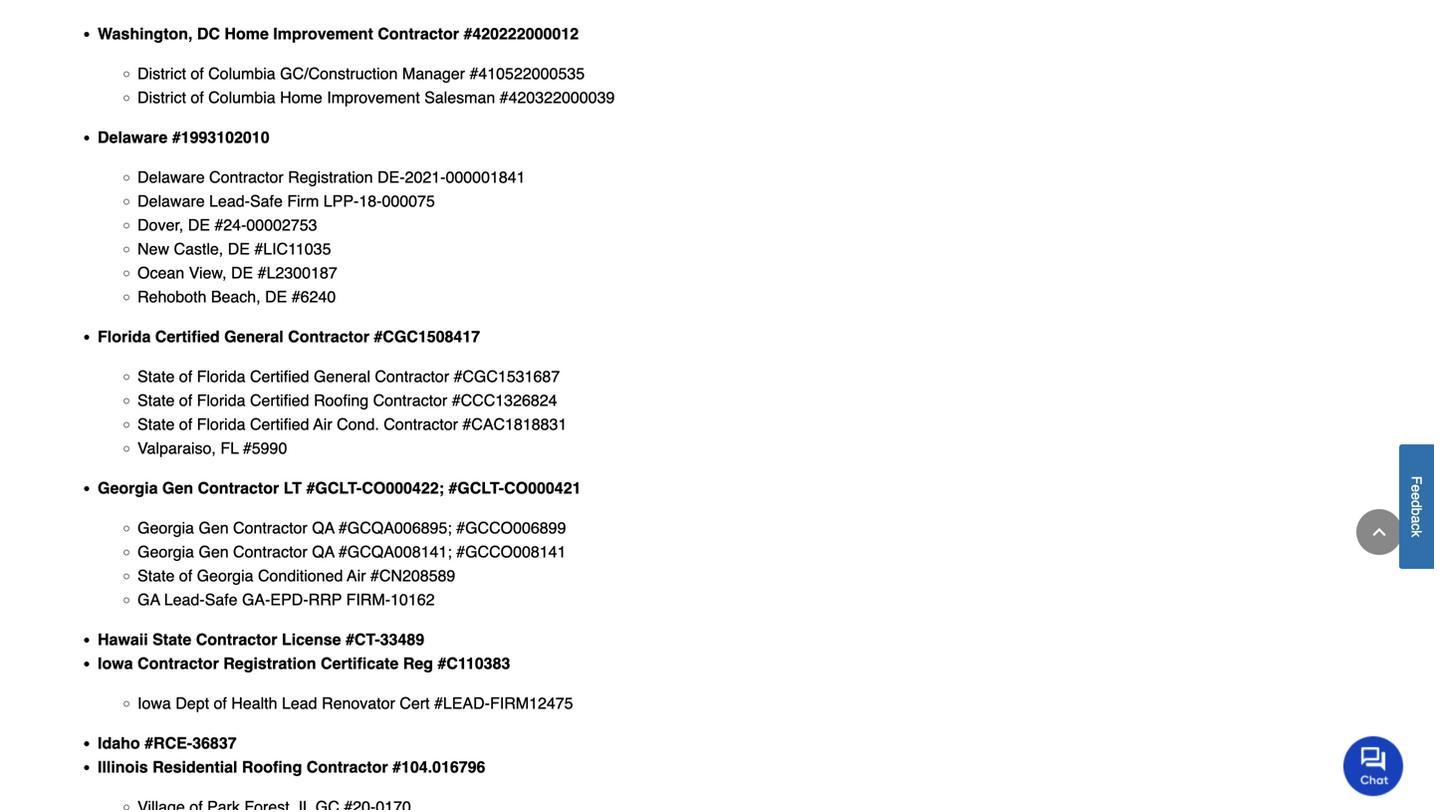 Task type: locate. For each thing, give the bounding box(es) containing it.
e
[[1409, 484, 1425, 492], [1409, 492, 1425, 500]]

renovator
[[322, 694, 395, 712]]

#ccc1326824
[[452, 391, 558, 409]]

0 horizontal spatial #gclt-
[[306, 479, 362, 497]]

#gclt- right lt
[[306, 479, 362, 497]]

0 vertical spatial columbia
[[208, 64, 276, 83]]

0 vertical spatial gen
[[162, 479, 193, 497]]

lead- right ga
[[164, 590, 205, 609]]

de
[[188, 216, 210, 234], [228, 240, 250, 258], [231, 263, 253, 282], [265, 287, 287, 306]]

1 vertical spatial roofing
[[242, 758, 302, 776]]

1 columbia from the top
[[208, 64, 276, 83]]

improvement
[[273, 24, 373, 43], [327, 88, 420, 107]]

registration up lpp-
[[288, 168, 373, 186]]

lead- up #24-
[[209, 192, 250, 210]]

1 horizontal spatial safe
[[250, 192, 283, 210]]

0 horizontal spatial home
[[225, 24, 269, 43]]

0 vertical spatial registration
[[288, 168, 373, 186]]

contractor down ga-
[[196, 630, 277, 649]]

0 horizontal spatial lead-
[[164, 590, 205, 609]]

#cn208589
[[371, 566, 456, 585]]

lead- inside delaware contractor registration de-2021-000001841 delaware lead-safe firm lpp-18-000075 dover, de #24-00002753 new castle, de #lic11035 ocean view, de #l2300187 rehoboth beach, de #6240
[[209, 192, 250, 210]]

#rce-
[[145, 734, 192, 752]]

rehoboth
[[138, 287, 207, 306]]

#420222000012
[[464, 24, 579, 43]]

roofing
[[314, 391, 369, 409], [242, 758, 302, 776]]

1 vertical spatial safe
[[205, 590, 238, 609]]

1 horizontal spatial general
[[314, 367, 371, 386]]

#104.016796
[[393, 758, 486, 776]]

air inside state of florida certified general contractor #cgc1531687 state of florida certified roofing contractor #ccc1326824 state of florida certified air cond. contractor #cac1818831 valparaiso, fl #5990
[[313, 415, 332, 433]]

safe
[[250, 192, 283, 210], [205, 590, 238, 609]]

contractor inside idaho #rce-36837 illinois residential roofing contractor #104.016796
[[307, 758, 388, 776]]

registration inside delaware contractor registration de-2021-000001841 delaware lead-safe firm lpp-18-000075 dover, de #24-00002753 new castle, de #lic11035 ocean view, de #l2300187 rehoboth beach, de #6240
[[288, 168, 373, 186]]

0 vertical spatial home
[[225, 24, 269, 43]]

#gclt- up #gcco006899
[[449, 479, 504, 497]]

contractor down "#cgc1508417"
[[375, 367, 449, 386]]

1 vertical spatial home
[[280, 88, 323, 107]]

#gcqa008141;
[[339, 542, 452, 561]]

f
[[1409, 476, 1425, 484]]

home right the dc
[[225, 24, 269, 43]]

1 vertical spatial gen
[[199, 519, 229, 537]]

#cgc1508417
[[374, 327, 480, 346]]

state
[[138, 367, 175, 386], [138, 391, 175, 409], [138, 415, 175, 433], [138, 566, 175, 585], [153, 630, 192, 649]]

contractor down lt
[[233, 519, 308, 537]]

1 vertical spatial delaware
[[138, 168, 205, 186]]

de down #24-
[[228, 240, 250, 258]]

roofing up cond.
[[314, 391, 369, 409]]

registration
[[288, 168, 373, 186], [223, 654, 316, 673]]

delaware contractor registration de-2021-000001841 delaware lead-safe firm lpp-18-000075 dover, de #24-00002753 new castle, de #lic11035 ocean view, de #l2300187 rehoboth beach, de #6240
[[138, 168, 526, 306]]

1 horizontal spatial air
[[347, 566, 366, 585]]

improvement down gc/construction
[[327, 88, 420, 107]]

#24-
[[215, 216, 247, 234]]

0 horizontal spatial roofing
[[242, 758, 302, 776]]

e up b
[[1409, 492, 1425, 500]]

#gcco008141
[[457, 542, 566, 561]]

idaho #rce-36837 illinois residential roofing contractor #104.016796
[[98, 734, 486, 776]]

iowa left dept on the bottom left of page
[[138, 694, 171, 712]]

contractor up dept on the bottom left of page
[[138, 654, 219, 673]]

ga
[[138, 590, 160, 609]]

ga-
[[242, 590, 270, 609]]

certified
[[155, 327, 220, 346], [250, 367, 309, 386], [250, 391, 309, 409], [250, 415, 309, 433]]

#ct-
[[346, 630, 380, 649]]

2021-
[[405, 168, 446, 186]]

delaware for delaware contractor registration de-2021-000001841 delaware lead-safe firm lpp-18-000075 dover, de #24-00002753 new castle, de #lic11035 ocean view, de #l2300187 rehoboth beach, de #6240
[[138, 168, 205, 186]]

0 vertical spatial delaware
[[98, 128, 168, 146]]

of
[[191, 64, 204, 83], [191, 88, 204, 107], [179, 367, 192, 386], [179, 391, 192, 409], [179, 415, 192, 433], [179, 566, 192, 585], [214, 694, 227, 712]]

0 horizontal spatial air
[[313, 415, 332, 433]]

salesman
[[425, 88, 495, 107]]

contractor down #1993102010
[[209, 168, 284, 186]]

district of columbia gc/construction manager #410522000535 district of columbia home improvement salesman #420322000039
[[138, 64, 615, 107]]

0 vertical spatial air
[[313, 415, 332, 433]]

hawaii state contractor license #ct-33489 iowa contractor registration certificate reg #c110383
[[98, 630, 511, 673]]

1 horizontal spatial roofing
[[314, 391, 369, 409]]

0 horizontal spatial iowa
[[98, 654, 133, 673]]

1 district from the top
[[138, 64, 186, 83]]

#cgc1531687
[[454, 367, 560, 386]]

home
[[225, 24, 269, 43], [280, 88, 323, 107]]

lead-
[[209, 192, 250, 210], [164, 590, 205, 609]]

cert
[[400, 694, 430, 712]]

f e e d b a c k
[[1409, 476, 1425, 537]]

district up delaware #1993102010
[[138, 88, 186, 107]]

delaware left #1993102010
[[98, 128, 168, 146]]

georgia gen contractor qa #gcqa006895; #gcco006899 georgia gen contractor qa #gcqa008141; #gcco008141 state of georgia conditioned air #cn208589 ga lead-safe ga-epd-rrp firm-10162
[[138, 519, 566, 609]]

iowa down 'hawaii'
[[98, 654, 133, 673]]

gen
[[162, 479, 193, 497], [199, 519, 229, 537], [199, 542, 229, 561]]

1 e from the top
[[1409, 484, 1425, 492]]

1 horizontal spatial lead-
[[209, 192, 250, 210]]

qa up conditioned
[[312, 542, 335, 561]]

rrp
[[309, 590, 342, 609]]

0 vertical spatial qa
[[312, 519, 335, 537]]

0 horizontal spatial safe
[[205, 590, 238, 609]]

columbia down the dc
[[208, 64, 276, 83]]

qa
[[312, 519, 335, 537], [312, 542, 335, 561]]

georgia
[[98, 479, 158, 497], [138, 519, 194, 537], [138, 542, 194, 561], [197, 566, 254, 585]]

de up "beach,"
[[231, 263, 253, 282]]

roofing down health at the bottom left of page
[[242, 758, 302, 776]]

1 vertical spatial improvement
[[327, 88, 420, 107]]

air up firm-
[[347, 566, 366, 585]]

1 vertical spatial lead-
[[164, 590, 205, 609]]

iowa
[[98, 654, 133, 673], [138, 694, 171, 712]]

0 vertical spatial lead-
[[209, 192, 250, 210]]

36837
[[192, 734, 237, 752]]

home down gc/construction
[[280, 88, 323, 107]]

general down "beach,"
[[224, 327, 284, 346]]

e up 'd'
[[1409, 484, 1425, 492]]

0 vertical spatial safe
[[250, 192, 283, 210]]

scroll to top element
[[1357, 509, 1403, 555]]

contractor right cond.
[[384, 415, 458, 433]]

0 vertical spatial district
[[138, 64, 186, 83]]

registration up health at the bottom left of page
[[223, 654, 316, 673]]

contractor
[[378, 24, 459, 43], [209, 168, 284, 186], [288, 327, 370, 346], [375, 367, 449, 386], [373, 391, 448, 409], [384, 415, 458, 433], [198, 479, 279, 497], [233, 519, 308, 537], [233, 542, 308, 561], [196, 630, 277, 649], [138, 654, 219, 673], [307, 758, 388, 776]]

washington, dc home improvement contractor #420222000012
[[98, 24, 579, 43]]

1 vertical spatial district
[[138, 88, 186, 107]]

home inside district of columbia gc/construction manager #410522000535 district of columbia home improvement salesman #420322000039
[[280, 88, 323, 107]]

air left cond.
[[313, 415, 332, 433]]

fl
[[221, 439, 239, 457]]

general
[[224, 327, 284, 346], [314, 367, 371, 386]]

1 vertical spatial air
[[347, 566, 366, 585]]

district down the "washington,"
[[138, 64, 186, 83]]

delaware up dover,
[[138, 192, 205, 210]]

1 vertical spatial iowa
[[138, 694, 171, 712]]

cond.
[[337, 415, 379, 433]]

chat invite button image
[[1344, 735, 1405, 796]]

florida
[[98, 327, 151, 346], [197, 367, 246, 386], [197, 391, 246, 409], [197, 415, 246, 433]]

air
[[313, 415, 332, 433], [347, 566, 366, 585]]

contractor down the iowa dept of health lead renovator cert #lead-firm12475
[[307, 758, 388, 776]]

000075
[[382, 192, 435, 210]]

#gclt-
[[306, 479, 362, 497], [449, 479, 504, 497]]

qa down the georgia gen contractor lt #gclt-co000422; #gclt-co000421
[[312, 519, 335, 537]]

general inside state of florida certified general contractor #cgc1531687 state of florida certified roofing contractor #ccc1326824 state of florida certified air cond. contractor #cac1818831 valparaiso, fl #5990
[[314, 367, 371, 386]]

lead
[[282, 694, 317, 712]]

conditioned
[[258, 566, 343, 585]]

2 vertical spatial gen
[[199, 542, 229, 561]]

contractor down "#6240"
[[288, 327, 370, 346]]

columbia up #1993102010
[[208, 88, 276, 107]]

1 horizontal spatial home
[[280, 88, 323, 107]]

1 horizontal spatial #gclt-
[[449, 479, 504, 497]]

delaware
[[98, 128, 168, 146], [138, 168, 205, 186], [138, 192, 205, 210]]

1 vertical spatial registration
[[223, 654, 316, 673]]

safe up 00002753
[[250, 192, 283, 210]]

contractor up manager
[[378, 24, 459, 43]]

0 vertical spatial roofing
[[314, 391, 369, 409]]

improvement up gc/construction
[[273, 24, 373, 43]]

2 columbia from the top
[[208, 88, 276, 107]]

0 horizontal spatial general
[[224, 327, 284, 346]]

0 vertical spatial iowa
[[98, 654, 133, 673]]

contractor up conditioned
[[233, 542, 308, 561]]

valparaiso,
[[138, 439, 216, 457]]

lt
[[284, 479, 302, 497]]

residential
[[153, 758, 238, 776]]

1 vertical spatial qa
[[312, 542, 335, 561]]

co000422;
[[362, 479, 444, 497]]

district
[[138, 64, 186, 83], [138, 88, 186, 107]]

contractor inside delaware contractor registration de-2021-000001841 delaware lead-safe firm lpp-18-000075 dover, de #24-00002753 new castle, de #lic11035 ocean view, de #l2300187 rehoboth beach, de #6240
[[209, 168, 284, 186]]

roofing inside idaho #rce-36837 illinois residential roofing contractor #104.016796
[[242, 758, 302, 776]]

general up cond.
[[314, 367, 371, 386]]

1 vertical spatial general
[[314, 367, 371, 386]]

gc/construction
[[280, 64, 398, 83]]

1 vertical spatial columbia
[[208, 88, 276, 107]]

manager
[[402, 64, 465, 83]]

roofing inside state of florida certified general contractor #cgc1531687 state of florida certified roofing contractor #ccc1326824 state of florida certified air cond. contractor #cac1818831 valparaiso, fl #5990
[[314, 391, 369, 409]]

#410522000535
[[470, 64, 585, 83]]

k
[[1409, 530, 1425, 537]]

new
[[138, 240, 169, 258]]

safe left ga-
[[205, 590, 238, 609]]

reg
[[403, 654, 433, 673]]

delaware down delaware #1993102010
[[138, 168, 205, 186]]



Task type: vqa. For each thing, say whether or not it's contained in the screenshot.
THE THIS inside "Hello Swttaurus! We Are Sorry To Hear About This Concern. Please Reach Out Directly To, Lowe'S Customer Care At 1-800-445-6937 Or Text 84109 For Further Assistance."
no



Task type: describe. For each thing, give the bounding box(es) containing it.
state of florida certified general contractor #cgc1531687 state of florida certified roofing contractor #ccc1326824 state of florida certified air cond. contractor #cac1818831 valparaiso, fl #5990
[[138, 367, 567, 457]]

safe inside georgia gen contractor qa #gcqa006895; #gcco006899 georgia gen contractor qa #gcqa008141; #gcco008141 state of georgia conditioned air #cn208589 ga lead-safe ga-epd-rrp firm-10162
[[205, 590, 238, 609]]

1 #gclt- from the left
[[306, 479, 362, 497]]

safe inside delaware contractor registration de-2021-000001841 delaware lead-safe firm lpp-18-000075 dover, de #24-00002753 new castle, de #lic11035 ocean view, de #l2300187 rehoboth beach, de #6240
[[250, 192, 283, 210]]

hawaii
[[98, 630, 148, 649]]

iowa dept of health lead renovator cert #lead-firm12475
[[138, 694, 574, 712]]

iowa inside hawaii state contractor license #ct-33489 iowa contractor registration certificate reg #c110383
[[98, 654, 133, 673]]

dept
[[176, 694, 209, 712]]

de up the castle,
[[188, 216, 210, 234]]

delaware for delaware #1993102010
[[98, 128, 168, 146]]

idaho
[[98, 734, 140, 752]]

license
[[282, 630, 341, 649]]

registration inside hawaii state contractor license #ct-33489 iowa contractor registration certificate reg #c110383
[[223, 654, 316, 673]]

b
[[1409, 508, 1425, 515]]

dc
[[197, 24, 220, 43]]

2 district from the top
[[138, 88, 186, 107]]

#6240
[[292, 287, 336, 306]]

dover,
[[138, 216, 184, 234]]

certificate
[[321, 654, 399, 673]]

air inside georgia gen contractor qa #gcqa006895; #gcco006899 georgia gen contractor qa #gcqa008141; #gcco008141 state of georgia conditioned air #cn208589 ga lead-safe ga-epd-rrp firm-10162
[[347, 566, 366, 585]]

gen for georgia gen contractor qa #gcqa006895; #gcco006899 georgia gen contractor qa #gcqa008141; #gcco008141 state of georgia conditioned air #cn208589 ga lead-safe ga-epd-rrp firm-10162
[[199, 519, 229, 537]]

#gcco006899
[[457, 519, 566, 537]]

#420322000039
[[500, 88, 615, 107]]

#l2300187
[[258, 263, 338, 282]]

d
[[1409, 500, 1425, 508]]

#c110383
[[438, 654, 511, 673]]

firm
[[287, 192, 319, 210]]

18-
[[359, 192, 382, 210]]

#gcqa006895;
[[339, 519, 452, 537]]

000001841
[[446, 168, 526, 186]]

ocean
[[138, 263, 184, 282]]

co000421
[[504, 479, 581, 497]]

state inside georgia gen contractor qa #gcqa006895; #gcco006899 georgia gen contractor qa #gcqa008141; #gcco008141 state of georgia conditioned air #cn208589 ga lead-safe ga-epd-rrp firm-10162
[[138, 566, 175, 585]]

state inside hawaii state contractor license #ct-33489 iowa contractor registration certificate reg #c110383
[[153, 630, 192, 649]]

33489
[[380, 630, 425, 649]]

florida certified general contractor #cgc1508417
[[98, 327, 480, 346]]

health
[[231, 694, 278, 712]]

de down #l2300187 on the left of the page
[[265, 287, 287, 306]]

of inside georgia gen contractor qa #gcqa006895; #gcco006899 georgia gen contractor qa #gcqa008141; #gcco008141 state of georgia conditioned air #cn208589 ga lead-safe ga-epd-rrp firm-10162
[[179, 566, 192, 585]]

0 vertical spatial improvement
[[273, 24, 373, 43]]

de-
[[378, 168, 405, 186]]

0 vertical spatial general
[[224, 327, 284, 346]]

gen for georgia gen contractor lt #gclt-co000422; #gclt-co000421
[[162, 479, 193, 497]]

firm12475
[[490, 694, 574, 712]]

#cac1818831
[[463, 415, 567, 433]]

10162
[[391, 590, 435, 609]]

1 horizontal spatial iowa
[[138, 694, 171, 712]]

contractor down 'fl'
[[198, 479, 279, 497]]

improvement inside district of columbia gc/construction manager #410522000535 district of columbia home improvement salesman #420322000039
[[327, 88, 420, 107]]

georgia gen contractor lt #gclt-co000422; #gclt-co000421
[[98, 479, 581, 497]]

f e e d b a c k button
[[1400, 444, 1435, 569]]

#1993102010
[[172, 128, 270, 146]]

delaware #1993102010
[[98, 128, 270, 146]]

c
[[1409, 523, 1425, 530]]

lpp-
[[324, 192, 359, 210]]

00002753
[[247, 216, 317, 234]]

lead- inside georgia gen contractor qa #gcqa006895; #gcco006899 georgia gen contractor qa #gcqa008141; #gcco008141 state of georgia conditioned air #cn208589 ga lead-safe ga-epd-rrp firm-10162
[[164, 590, 205, 609]]

view,
[[189, 263, 227, 282]]

2 qa from the top
[[312, 542, 335, 561]]

#lead-
[[434, 694, 490, 712]]

2 vertical spatial delaware
[[138, 192, 205, 210]]

beach,
[[211, 287, 261, 306]]

a
[[1409, 515, 1425, 523]]

castle,
[[174, 240, 223, 258]]

2 e from the top
[[1409, 492, 1425, 500]]

illinois
[[98, 758, 148, 776]]

epd-
[[270, 590, 309, 609]]

chevron up image
[[1370, 522, 1390, 542]]

contractor up cond.
[[373, 391, 448, 409]]

#lic11035
[[254, 240, 331, 258]]

firm-
[[346, 590, 391, 609]]

2 #gclt- from the left
[[449, 479, 504, 497]]

1 qa from the top
[[312, 519, 335, 537]]

#5990
[[243, 439, 287, 457]]

washington,
[[98, 24, 193, 43]]



